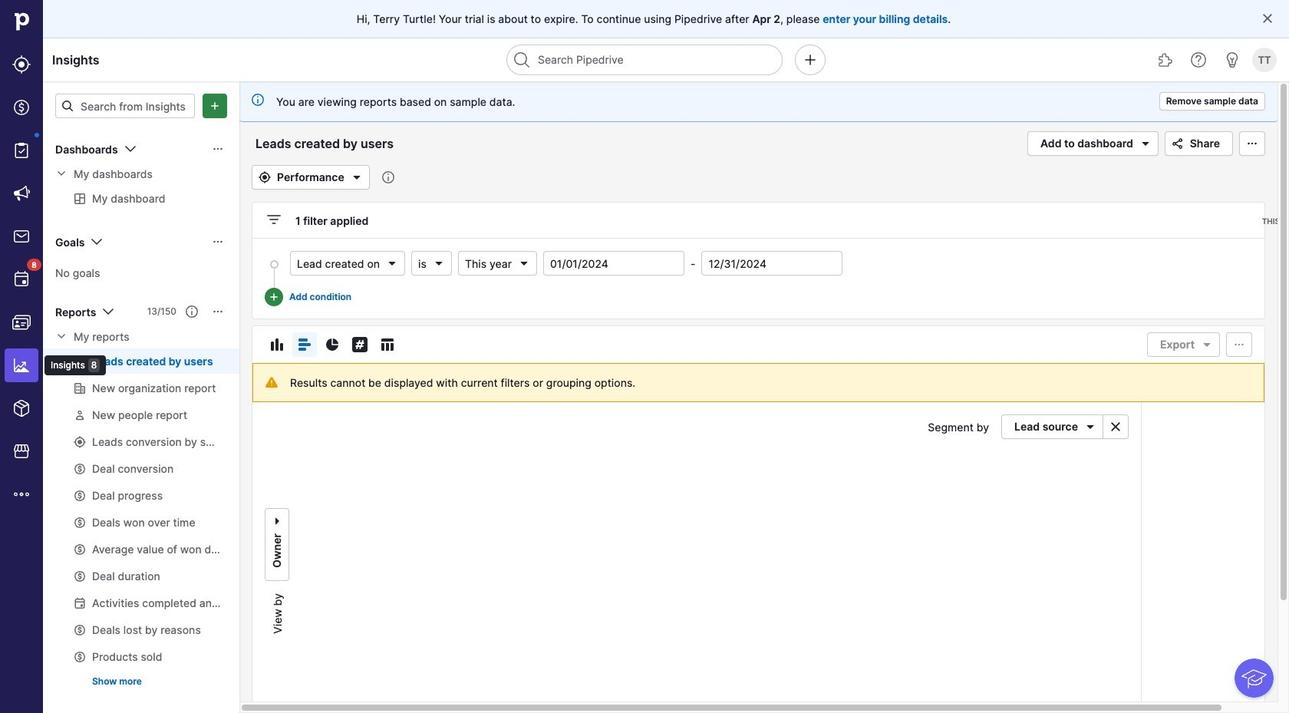 Task type: vqa. For each thing, say whether or not it's contained in the screenshot.
Pin this note image
no



Task type: describe. For each thing, give the bounding box(es) containing it.
sales assistant image
[[1224, 51, 1242, 69]]

2 mm/dd/yyyy text field from the left
[[702, 251, 843, 276]]

color secondary image
[[1107, 421, 1125, 433]]

Leads created by users field
[[252, 134, 421, 154]]

campaigns image
[[12, 184, 31, 203]]

marketplace image
[[12, 442, 31, 461]]

more image
[[12, 485, 31, 504]]

home image
[[10, 10, 33, 33]]

1 color secondary image from the top
[[55, 167, 68, 180]]

color info image
[[252, 94, 264, 106]]

deals image
[[12, 98, 31, 117]]

2 color undefined image from the top
[[12, 270, 31, 289]]

Search from Insights text field
[[55, 94, 195, 118]]

Search Pipedrive field
[[507, 45, 783, 75]]

1 mm/dd/yyyy text field from the left
[[543, 251, 685, 276]]

quick add image
[[801, 51, 820, 69]]



Task type: locate. For each thing, give the bounding box(es) containing it.
sales inbox image
[[12, 227, 31, 246]]

color primary image
[[1262, 12, 1274, 25], [1137, 134, 1155, 153], [1169, 137, 1187, 150], [348, 168, 366, 187], [256, 171, 274, 183], [88, 233, 106, 251], [386, 257, 398, 269], [433, 257, 445, 269], [99, 302, 118, 321], [323, 335, 342, 354], [351, 335, 369, 354], [378, 335, 397, 354], [1230, 339, 1249, 351], [271, 512, 283, 530]]

color undefined image
[[12, 141, 31, 160], [12, 270, 31, 289]]

knowledge center bot, also known as kc bot is an onboarding assistant that allows you to see the list of onboarding items in one place for quick and easy reference. this improves your in-app experience. image
[[1235, 659, 1274, 698]]

2 color secondary image from the top
[[55, 330, 68, 342]]

0 vertical spatial color secondary image
[[55, 167, 68, 180]]

insights image
[[12, 356, 31, 375]]

menu
[[0, 0, 106, 713]]

1 vertical spatial color secondary image
[[55, 330, 68, 342]]

color undefined image up campaigns icon
[[12, 141, 31, 160]]

None field
[[290, 251, 405, 276], [411, 251, 452, 276], [458, 251, 537, 276], [290, 251, 405, 276], [411, 251, 452, 276], [458, 251, 537, 276]]

1 color undefined image from the top
[[12, 141, 31, 160]]

menu item
[[0, 344, 43, 387]]

contacts image
[[12, 313, 31, 332]]

0 horizontal spatial mm/dd/yyyy text field
[[543, 251, 685, 276]]

0 vertical spatial color undefined image
[[12, 141, 31, 160]]

MM/DD/YYYY text field
[[543, 251, 685, 276], [702, 251, 843, 276]]

products image
[[12, 399, 31, 418]]

color warning image
[[266, 376, 278, 388]]

color primary inverted image
[[268, 291, 280, 303]]

1 horizontal spatial mm/dd/yyyy text field
[[702, 251, 843, 276]]

leads image
[[12, 55, 31, 74]]

color secondary image
[[55, 167, 68, 180], [55, 330, 68, 342]]

color primary image
[[61, 100, 74, 112], [1244, 137, 1262, 150], [121, 140, 139, 158], [212, 143, 224, 155], [265, 210, 283, 229], [212, 236, 224, 248], [518, 257, 530, 269], [186, 306, 198, 318], [212, 306, 224, 318], [268, 335, 286, 354], [296, 335, 314, 354], [1198, 339, 1217, 351], [1082, 421, 1100, 433]]

quick help image
[[1190, 51, 1208, 69]]

color undefined image down sales inbox image
[[12, 270, 31, 289]]

info image
[[382, 171, 394, 183]]

color primary inverted image
[[206, 100, 224, 112]]

1 vertical spatial color undefined image
[[12, 270, 31, 289]]



